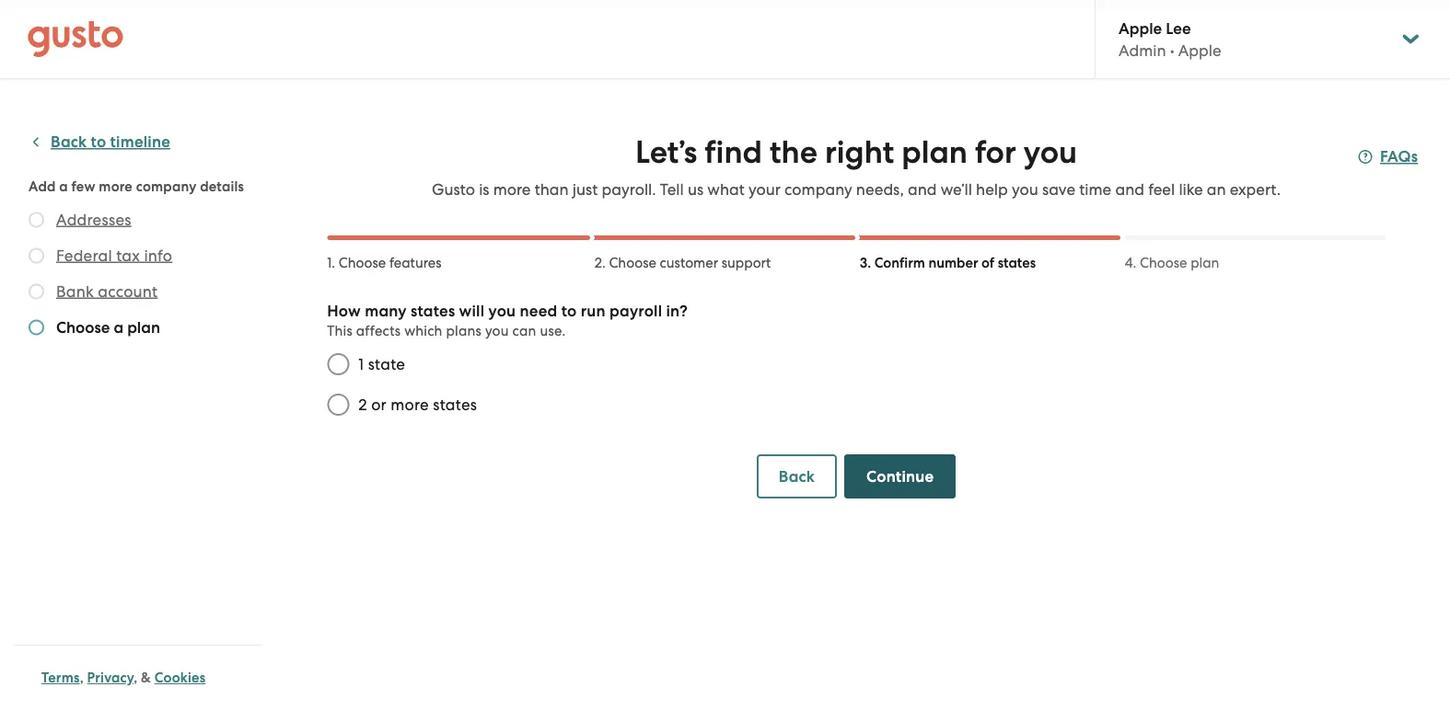 Task type: locate. For each thing, give the bounding box(es) containing it.
states right of
[[998, 255, 1036, 272]]

states for more
[[433, 396, 477, 414]]

we'll
[[941, 181, 972, 199]]

0 horizontal spatial and
[[908, 181, 937, 199]]

1 vertical spatial plan
[[1191, 255, 1220, 271]]

account
[[98, 282, 158, 301]]

choose a plan
[[56, 318, 160, 337]]

0 vertical spatial check image
[[29, 212, 44, 228]]

confirm number of states
[[875, 255, 1036, 272]]

few
[[71, 178, 95, 195]]

need
[[520, 302, 558, 320]]

1 state radio
[[318, 344, 358, 385]]

check image
[[29, 248, 44, 264]]

your
[[749, 181, 781, 199]]

payroll.
[[602, 181, 656, 199]]

choose features
[[339, 255, 442, 271]]

a inside list
[[114, 318, 124, 337]]

you
[[1024, 134, 1077, 171], [1012, 181, 1039, 199], [489, 302, 516, 320], [485, 323, 509, 339]]

apple up admin
[[1119, 19, 1162, 38]]

in?
[[666, 302, 688, 320]]

lee
[[1166, 19, 1191, 38]]

1 check image from the top
[[29, 212, 44, 228]]

state
[[368, 355, 405, 374]]

check image
[[29, 212, 44, 228], [29, 284, 44, 300], [29, 320, 44, 336]]

payroll
[[610, 302, 662, 320]]

to left run
[[561, 302, 577, 320]]

states
[[998, 255, 1036, 272], [411, 302, 455, 320], [433, 396, 477, 414]]

back
[[51, 133, 87, 151], [779, 467, 815, 486]]

0 vertical spatial apple
[[1119, 19, 1162, 38]]

choose up how
[[339, 255, 386, 271]]

1 horizontal spatial back
[[779, 467, 815, 486]]

1 horizontal spatial to
[[561, 302, 577, 320]]

apple lee admin • apple
[[1119, 19, 1222, 60]]

info
[[144, 246, 172, 265]]

to inside how many states will you need to run payroll in? this affects which plans you can use.
[[561, 302, 577, 320]]

plan inside list
[[127, 318, 160, 337]]

details
[[200, 178, 244, 195]]

choose inside list
[[56, 318, 110, 337]]

2 check image from the top
[[29, 284, 44, 300]]

timeline
[[110, 133, 170, 151]]

company inside "let's find the right plan for you gusto is more than just payroll. tell us what your company needs, and we'll help you save time and feel like an expert."
[[785, 181, 852, 199]]

2 vertical spatial states
[[433, 396, 477, 414]]

more right or
[[391, 396, 429, 414]]

features
[[389, 255, 442, 271]]

tax
[[116, 246, 140, 265]]

choose for choose a plan
[[56, 318, 110, 337]]

back to timeline button
[[29, 131, 170, 153]]

0 vertical spatial plan
[[902, 134, 968, 171]]

1 horizontal spatial and
[[1116, 181, 1145, 199]]

2 horizontal spatial more
[[493, 181, 531, 199]]

us
[[688, 181, 704, 199]]

you left can
[[485, 323, 509, 339]]

, left '&' at the left
[[134, 670, 138, 687]]

a left the few
[[59, 178, 68, 195]]

time
[[1080, 181, 1112, 199]]

0 horizontal spatial a
[[59, 178, 68, 195]]

states for of
[[998, 255, 1036, 272]]

how many states will you need to run payroll in? this affects which plans you can use.
[[327, 302, 688, 339]]

0 horizontal spatial to
[[91, 133, 106, 151]]

feel
[[1149, 181, 1175, 199]]

2 vertical spatial check image
[[29, 320, 44, 336]]

choose up payroll
[[609, 255, 657, 271]]

1 vertical spatial back
[[779, 467, 815, 486]]

1 vertical spatial to
[[561, 302, 577, 320]]

choose down "feel"
[[1140, 255, 1188, 271]]

1 vertical spatial a
[[114, 318, 124, 337]]

states up which
[[411, 302, 455, 320]]

you up can
[[489, 302, 516, 320]]

choose customer support
[[609, 255, 771, 271]]

of
[[982, 255, 995, 272]]

company down the
[[785, 181, 852, 199]]

to
[[91, 133, 106, 151], [561, 302, 577, 320]]

plan inside "let's find the right plan for you gusto is more than just payroll. tell us what your company needs, and we'll help you save time and feel like an expert."
[[902, 134, 968, 171]]

2 vertical spatial plan
[[127, 318, 160, 337]]

back for back
[[779, 467, 815, 486]]

back to timeline
[[51, 133, 170, 151]]

1 vertical spatial check image
[[29, 284, 44, 300]]

more right is
[[493, 181, 531, 199]]

1 horizontal spatial a
[[114, 318, 124, 337]]

federal
[[56, 246, 112, 265]]

a for choose
[[114, 318, 124, 337]]

apple right the •
[[1179, 41, 1222, 60]]

an
[[1207, 181, 1226, 199]]

and left we'll
[[908, 181, 937, 199]]

more
[[99, 178, 133, 195], [493, 181, 531, 199], [391, 396, 429, 414]]

plan up we'll
[[902, 134, 968, 171]]

0 horizontal spatial apple
[[1119, 19, 1162, 38]]

a down 'account'
[[114, 318, 124, 337]]

faqs button
[[1358, 146, 1418, 168]]

privacy link
[[87, 670, 134, 687]]

1 horizontal spatial company
[[785, 181, 852, 199]]

company
[[136, 178, 197, 195], [785, 181, 852, 199]]

1 vertical spatial states
[[411, 302, 455, 320]]

cookies button
[[154, 668, 206, 690]]

2 or more states radio
[[318, 385, 358, 425]]

1 horizontal spatial ,
[[134, 670, 138, 687]]

faqs
[[1380, 147, 1418, 166]]

to left timeline
[[91, 133, 106, 151]]

plan down 'account'
[[127, 318, 160, 337]]

save
[[1042, 181, 1076, 199]]

choose
[[339, 255, 386, 271], [609, 255, 657, 271], [1140, 255, 1188, 271], [56, 318, 110, 337]]

a for add
[[59, 178, 68, 195]]

check image for addresses
[[29, 212, 44, 228]]

1 horizontal spatial plan
[[902, 134, 968, 171]]

choose down "bank"
[[56, 318, 110, 337]]

0 vertical spatial a
[[59, 178, 68, 195]]

confirm
[[875, 255, 925, 272]]

plan down an
[[1191, 255, 1220, 271]]

number
[[929, 255, 978, 272]]

let's
[[635, 134, 697, 171]]

you up save
[[1024, 134, 1077, 171]]

more right the few
[[99, 178, 133, 195]]

and
[[908, 181, 937, 199], [1116, 181, 1145, 199]]

,
[[80, 670, 84, 687], [134, 670, 138, 687]]

tell
[[660, 181, 684, 199]]

apple
[[1119, 19, 1162, 38], [1179, 41, 1222, 60]]

cookies
[[154, 670, 206, 687]]

0 vertical spatial back
[[51, 133, 87, 151]]

3 check image from the top
[[29, 320, 44, 336]]

, left "privacy" "link"
[[80, 670, 84, 687]]

states inside how many states will you need to run payroll in? this affects which plans you can use.
[[411, 302, 455, 320]]

1 horizontal spatial apple
[[1179, 41, 1222, 60]]

states down plans
[[433, 396, 477, 414]]

the
[[770, 134, 818, 171]]

choose for choose plan
[[1140, 255, 1188, 271]]

plan
[[902, 134, 968, 171], [1191, 255, 1220, 271], [127, 318, 160, 337]]

and left "feel"
[[1116, 181, 1145, 199]]

0 horizontal spatial back
[[51, 133, 87, 151]]

0 horizontal spatial plan
[[127, 318, 160, 337]]

0 vertical spatial states
[[998, 255, 1036, 272]]

right
[[825, 134, 894, 171]]

a
[[59, 178, 68, 195], [114, 318, 124, 337]]

0 vertical spatial to
[[91, 133, 106, 151]]

0 horizontal spatial ,
[[80, 670, 84, 687]]

company down timeline
[[136, 178, 197, 195]]



Task type: vqa. For each thing, say whether or not it's contained in the screenshot.
— to the top
no



Task type: describe. For each thing, give the bounding box(es) containing it.
addresses button
[[56, 209, 131, 231]]

needs,
[[856, 181, 904, 199]]

terms
[[41, 670, 80, 687]]

or
[[371, 396, 387, 414]]

find
[[705, 134, 763, 171]]

more inside "let's find the right plan for you gusto is more than just payroll. tell us what your company needs, and we'll help you save time and feel like an expert."
[[493, 181, 531, 199]]

support
[[722, 255, 771, 271]]

for
[[975, 134, 1017, 171]]

you right help
[[1012, 181, 1039, 199]]

0 horizontal spatial company
[[136, 178, 197, 195]]

add
[[29, 178, 56, 195]]

check image for bank account
[[29, 284, 44, 300]]

many
[[365, 302, 407, 320]]

customer
[[660, 255, 718, 271]]

choose a plan list
[[29, 209, 255, 343]]

expert.
[[1230, 181, 1281, 199]]

•
[[1170, 41, 1175, 60]]

bank
[[56, 282, 94, 301]]

2 or more states
[[358, 396, 477, 414]]

like
[[1179, 181, 1203, 199]]

federal tax info button
[[56, 245, 172, 267]]

0 horizontal spatial more
[[99, 178, 133, 195]]

plans
[[446, 323, 482, 339]]

admin
[[1119, 41, 1166, 60]]

which
[[404, 323, 443, 339]]

federal tax info
[[56, 246, 172, 265]]

choose plan
[[1140, 255, 1220, 271]]

back button
[[757, 455, 837, 499]]

let's find the right plan for you gusto is more than just payroll. tell us what your company needs, and we'll help you save time and feel like an expert.
[[432, 134, 1281, 199]]

bank account
[[56, 282, 158, 301]]

terms , privacy , & cookies
[[41, 670, 206, 687]]

will
[[459, 302, 485, 320]]

home image
[[28, 21, 123, 58]]

1
[[358, 355, 364, 374]]

continue button
[[845, 455, 956, 499]]

what
[[708, 181, 745, 199]]

to inside button
[[91, 133, 106, 151]]

choose for choose customer support
[[609, 255, 657, 271]]

2 and from the left
[[1116, 181, 1145, 199]]

addresses
[[56, 210, 131, 229]]

privacy
[[87, 670, 134, 687]]

is
[[479, 181, 490, 199]]

1 , from the left
[[80, 670, 84, 687]]

affects
[[356, 323, 401, 339]]

1 and from the left
[[908, 181, 937, 199]]

terms link
[[41, 670, 80, 687]]

this
[[327, 323, 353, 339]]

2 horizontal spatial plan
[[1191, 255, 1220, 271]]

continue
[[867, 467, 934, 486]]

run
[[581, 302, 606, 320]]

choose for choose features
[[339, 255, 386, 271]]

help
[[976, 181, 1008, 199]]

back for back to timeline
[[51, 133, 87, 151]]

2 , from the left
[[134, 670, 138, 687]]

than
[[535, 181, 569, 199]]

can
[[513, 323, 536, 339]]

gusto
[[432, 181, 475, 199]]

add a few more company details
[[29, 178, 244, 195]]

1 horizontal spatial more
[[391, 396, 429, 414]]

how
[[327, 302, 361, 320]]

1 state
[[358, 355, 405, 374]]

just
[[573, 181, 598, 199]]

2
[[358, 396, 367, 414]]

use.
[[540, 323, 566, 339]]

1 vertical spatial apple
[[1179, 41, 1222, 60]]

bank account button
[[56, 280, 158, 303]]

&
[[141, 670, 151, 687]]



